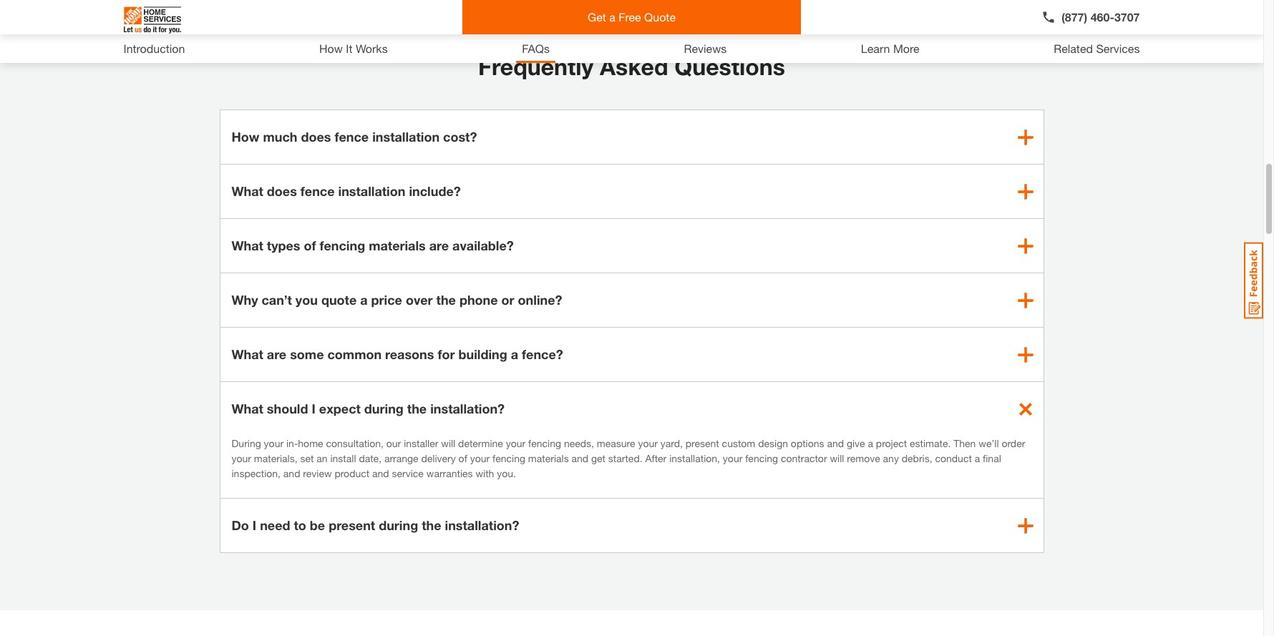Task type: vqa. For each thing, say whether or not it's contained in the screenshot.
during the
yes



Task type: describe. For each thing, give the bounding box(es) containing it.
expect
[[319, 401, 361, 417]]

then
[[954, 437, 976, 450]]

online?
[[518, 292, 562, 308]]

common
[[328, 347, 382, 362]]

free
[[619, 10, 641, 24]]

and down set
[[283, 467, 300, 480]]

related services
[[1054, 42, 1140, 55]]

you.
[[497, 467, 516, 480]]

any
[[883, 452, 899, 465]]

1 vertical spatial fence
[[301, 183, 335, 199]]

how it works
[[319, 42, 388, 55]]

learn
[[861, 42, 890, 55]]

questions
[[675, 53, 785, 80]]

asked
[[600, 53, 668, 80]]

consultation,
[[326, 437, 384, 450]]

introduction
[[123, 42, 185, 55]]

of inside the during your in-home consultation, our installer will determine your fencing needs, measure your yard, present custom design options and give a project estimate. then we'll order your materials, set an install date, arrange delivery of your fencing materials and get started. after installation, your fencing contractor will remove any debris, conduct a final inspection, and review product and service warranties with you.
[[459, 452, 467, 465]]

during your in-home consultation, our installer will determine your fencing needs, measure your yard, present custom design options and give a project estimate. then we'll order your materials, set an install date, arrange delivery of your fencing materials and get started. after installation, your fencing contractor will remove any debris, conduct a final inspection, and review product and service warranties with you.
[[232, 437, 1025, 480]]

set
[[300, 452, 314, 465]]

be
[[310, 518, 325, 533]]

materials inside the during your in-home consultation, our installer will determine your fencing needs, measure your yard, present custom design options and give a project estimate. then we'll order your materials, set an install date, arrange delivery of your fencing materials and get started. after installation, your fencing contractor will remove any debris, conduct a final inspection, and review product and service warranties with you.
[[528, 452, 569, 465]]

what for what are some common reasons for building a fence?
[[232, 347, 263, 362]]

1 vertical spatial installation?
[[445, 518, 519, 533]]

our
[[386, 437, 401, 450]]

building
[[459, 347, 507, 362]]

can't
[[262, 292, 292, 308]]

more
[[893, 42, 920, 55]]

why
[[232, 292, 258, 308]]

do it for you logo image
[[123, 1, 181, 39]]

how much does fence installation cost?
[[232, 129, 477, 145]]

1 vertical spatial present
[[329, 518, 375, 533]]

present inside the during your in-home consultation, our installer will determine your fencing needs, measure your yard, present custom design options and give a project estimate. then we'll order your materials, set an install date, arrange delivery of your fencing materials and get started. after installation, your fencing contractor will remove any debris, conduct a final inspection, and review product and service warranties with you.
[[686, 437, 719, 450]]

the for over
[[436, 292, 456, 308]]

measure
[[597, 437, 635, 450]]

service
[[392, 467, 424, 480]]

some
[[290, 347, 324, 362]]

contractor
[[781, 452, 827, 465]]

0 vertical spatial installation?
[[430, 401, 505, 417]]

in-
[[286, 437, 298, 450]]

get
[[588, 10, 606, 24]]

1 vertical spatial i
[[253, 518, 256, 533]]

need
[[260, 518, 290, 533]]

why can't you quote a price over the phone or online?
[[232, 292, 562, 308]]

reasons
[[385, 347, 434, 362]]

3707
[[1115, 10, 1140, 24]]

include?
[[409, 183, 461, 199]]

conduct
[[935, 452, 972, 465]]

learn more
[[861, 42, 920, 55]]

0 vertical spatial fence
[[335, 129, 369, 145]]

yard,
[[661, 437, 683, 450]]

project
[[876, 437, 907, 450]]

reviews
[[684, 42, 727, 55]]

to
[[294, 518, 306, 533]]

your up the after
[[638, 437, 658, 450]]

0 vertical spatial does
[[301, 129, 331, 145]]

should
[[267, 401, 308, 417]]

1 horizontal spatial i
[[312, 401, 316, 417]]

started.
[[608, 452, 643, 465]]

what should i expect during the installation?
[[232, 401, 505, 417]]

fencing up the 'you.'
[[493, 452, 525, 465]]

1 vertical spatial during
[[379, 518, 418, 533]]

your up materials, on the left of the page
[[264, 437, 284, 450]]

1 vertical spatial installation
[[338, 183, 406, 199]]

delivery
[[421, 452, 456, 465]]

(877)
[[1062, 10, 1088, 24]]

0 horizontal spatial materials
[[369, 238, 426, 253]]

determine
[[458, 437, 503, 450]]

arrange
[[384, 452, 419, 465]]

do i need to be present during the installation?
[[232, 518, 519, 533]]

(877) 460-3707 link
[[1042, 9, 1140, 26]]

give
[[847, 437, 865, 450]]

with
[[476, 467, 494, 480]]

what types of fencing materials are available?
[[232, 238, 514, 253]]

home
[[298, 437, 323, 450]]

your down custom
[[723, 452, 743, 465]]

1 vertical spatial the
[[407, 401, 427, 417]]

and left give
[[827, 437, 844, 450]]

fence?
[[522, 347, 563, 362]]

how for how much does fence installation cost?
[[232, 129, 260, 145]]

the for during
[[422, 518, 441, 533]]

it
[[346, 42, 353, 55]]

order
[[1002, 437, 1025, 450]]

custom
[[722, 437, 756, 450]]

much
[[263, 129, 297, 145]]

a left final
[[975, 452, 980, 465]]

review
[[303, 467, 332, 480]]

quote
[[321, 292, 357, 308]]

works
[[356, 42, 388, 55]]

for
[[438, 347, 455, 362]]

fencing down design
[[745, 452, 778, 465]]

we'll
[[979, 437, 999, 450]]

available?
[[453, 238, 514, 253]]

quote
[[644, 10, 676, 24]]



Task type: locate. For each thing, give the bounding box(es) containing it.
are left available?
[[429, 238, 449, 253]]

i right do
[[253, 518, 256, 533]]

product
[[335, 467, 370, 480]]

frequently asked questions
[[478, 53, 785, 80]]

0 vertical spatial of
[[304, 238, 316, 253]]

materials
[[369, 238, 426, 253], [528, 452, 569, 465]]

will up delivery
[[441, 437, 455, 450]]

materials up why can't you quote a price over the phone or online?
[[369, 238, 426, 253]]

get
[[591, 452, 606, 465]]

do
[[232, 518, 249, 533]]

0 vertical spatial i
[[312, 401, 316, 417]]

fencing
[[320, 238, 365, 253], [528, 437, 561, 450], [493, 452, 525, 465], [745, 452, 778, 465]]

fence
[[335, 129, 369, 145], [301, 183, 335, 199]]

present up installation,
[[686, 437, 719, 450]]

the up installer
[[407, 401, 427, 417]]

0 horizontal spatial are
[[267, 347, 287, 362]]

of up warranties
[[459, 452, 467, 465]]

1 horizontal spatial how
[[319, 42, 343, 55]]

fencing up quote
[[320, 238, 365, 253]]

materials down the needs,
[[528, 452, 569, 465]]

during
[[232, 437, 261, 450]]

fencing left the needs,
[[528, 437, 561, 450]]

a inside button
[[609, 10, 616, 24]]

1 horizontal spatial of
[[459, 452, 467, 465]]

0 vertical spatial present
[[686, 437, 719, 450]]

i right should
[[312, 401, 316, 417]]

over
[[406, 292, 433, 308]]

your up the 'you.'
[[506, 437, 526, 450]]

what down much on the top left of the page
[[232, 183, 263, 199]]

0 vertical spatial during
[[364, 401, 404, 417]]

design
[[758, 437, 788, 450]]

estimate.
[[910, 437, 951, 450]]

what for what types of fencing materials are available?
[[232, 238, 263, 253]]

0 horizontal spatial will
[[441, 437, 455, 450]]

final
[[983, 452, 1001, 465]]

what down the "why"
[[232, 347, 263, 362]]

phone
[[460, 292, 498, 308]]

0 horizontal spatial how
[[232, 129, 260, 145]]

install
[[330, 452, 356, 465]]

and down date, at left
[[372, 467, 389, 480]]

price
[[371, 292, 402, 308]]

after
[[645, 452, 667, 465]]

installation? down "with"
[[445, 518, 519, 533]]

fence down how much does fence installation cost?
[[301, 183, 335, 199]]

does right much on the top left of the page
[[301, 129, 331, 145]]

what are some common reasons for building a fence?
[[232, 347, 563, 362]]

get a free quote button
[[462, 0, 801, 34]]

does up types at the top left
[[267, 183, 297, 199]]

installation? up the determine
[[430, 401, 505, 417]]

1 vertical spatial will
[[830, 452, 844, 465]]

what left types at the top left
[[232, 238, 263, 253]]

1 horizontal spatial will
[[830, 452, 844, 465]]

0 vertical spatial installation
[[372, 129, 440, 145]]

warranties
[[427, 467, 473, 480]]

an
[[317, 452, 328, 465]]

what up during
[[232, 401, 263, 417]]

and
[[827, 437, 844, 450], [572, 452, 589, 465], [283, 467, 300, 480], [372, 467, 389, 480]]

your down the determine
[[470, 452, 490, 465]]

how for how it works
[[319, 42, 343, 55]]

0 vertical spatial will
[[441, 437, 455, 450]]

and down the needs,
[[572, 452, 589, 465]]

will left 'remove'
[[830, 452, 844, 465]]

1 vertical spatial are
[[267, 347, 287, 362]]

how
[[319, 42, 343, 55], [232, 129, 260, 145]]

faqs
[[522, 42, 550, 55]]

are left some
[[267, 347, 287, 362]]

cost?
[[443, 129, 477, 145]]

of right types at the top left
[[304, 238, 316, 253]]

what does fence installation include?
[[232, 183, 461, 199]]

types
[[267, 238, 300, 253]]

3 what from the top
[[232, 347, 263, 362]]

what
[[232, 183, 263, 199], [232, 238, 263, 253], [232, 347, 263, 362], [232, 401, 263, 417]]

installation left cost?
[[372, 129, 440, 145]]

remove
[[847, 452, 880, 465]]

1 horizontal spatial does
[[301, 129, 331, 145]]

1 horizontal spatial are
[[429, 238, 449, 253]]

fence up what does fence installation include?
[[335, 129, 369, 145]]

i
[[312, 401, 316, 417], [253, 518, 256, 533]]

how left much on the top left of the page
[[232, 129, 260, 145]]

1 vertical spatial of
[[459, 452, 467, 465]]

you
[[296, 292, 318, 308]]

what for what does fence installation include?
[[232, 183, 263, 199]]

of
[[304, 238, 316, 253], [459, 452, 467, 465]]

0 vertical spatial how
[[319, 42, 343, 55]]

services
[[1096, 42, 1140, 55]]

does
[[301, 129, 331, 145], [267, 183, 297, 199]]

frequently
[[478, 53, 594, 80]]

1 vertical spatial materials
[[528, 452, 569, 465]]

needs,
[[564, 437, 594, 450]]

1 horizontal spatial present
[[686, 437, 719, 450]]

installation up the 'what types of fencing materials are available?' at the top left of page
[[338, 183, 406, 199]]

0 horizontal spatial of
[[304, 238, 316, 253]]

0 horizontal spatial present
[[329, 518, 375, 533]]

0 horizontal spatial does
[[267, 183, 297, 199]]

4 what from the top
[[232, 401, 263, 417]]

your down during
[[232, 452, 251, 465]]

present right be
[[329, 518, 375, 533]]

a right give
[[868, 437, 873, 450]]

460-
[[1091, 10, 1115, 24]]

the
[[436, 292, 456, 308], [407, 401, 427, 417], [422, 518, 441, 533]]

2 what from the top
[[232, 238, 263, 253]]

related
[[1054, 42, 1093, 55]]

1 vertical spatial how
[[232, 129, 260, 145]]

get a free quote
[[588, 10, 676, 24]]

during down service
[[379, 518, 418, 533]]

1 horizontal spatial materials
[[528, 452, 569, 465]]

the right over
[[436, 292, 456, 308]]

date,
[[359, 452, 382, 465]]

0 vertical spatial the
[[436, 292, 456, 308]]

0 horizontal spatial i
[[253, 518, 256, 533]]

debris,
[[902, 452, 933, 465]]

options
[[791, 437, 824, 450]]

0 vertical spatial materials
[[369, 238, 426, 253]]

how left it
[[319, 42, 343, 55]]

what for what should i expect during the installation?
[[232, 401, 263, 417]]

the down warranties
[[422, 518, 441, 533]]

(877) 460-3707
[[1062, 10, 1140, 24]]

installer
[[404, 437, 438, 450]]

a left 'fence?'
[[511, 347, 518, 362]]

1 what from the top
[[232, 183, 263, 199]]

a
[[609, 10, 616, 24], [360, 292, 368, 308], [511, 347, 518, 362], [868, 437, 873, 450], [975, 452, 980, 465]]

materials,
[[254, 452, 298, 465]]

0 vertical spatial are
[[429, 238, 449, 253]]

inspection,
[[232, 467, 281, 480]]

1 vertical spatial does
[[267, 183, 297, 199]]

installation,
[[670, 452, 720, 465]]

a left price
[[360, 292, 368, 308]]

2 vertical spatial the
[[422, 518, 441, 533]]

during up the our
[[364, 401, 404, 417]]

a right 'get'
[[609, 10, 616, 24]]

feedback link image
[[1244, 242, 1264, 319]]

or
[[502, 292, 514, 308]]



